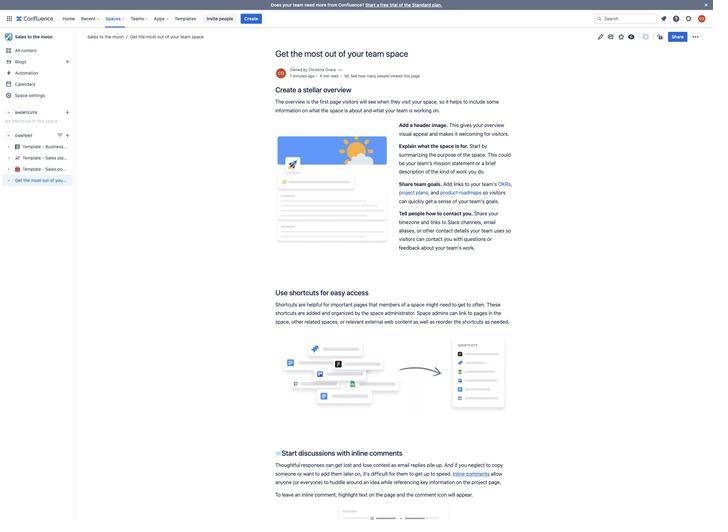 Task type: locate. For each thing, give the bounding box(es) containing it.
to left slack
[[442, 220, 447, 225]]

2 vertical spatial by
[[355, 311, 361, 316]]

0 vertical spatial create
[[245, 16, 258, 21]]

space, inside shortcuts are helpful for important pages that members of a space might need to get to often. these shortcuts are added and organized by the space administrator. space admins can link to pages in the space, other related spaces, or relevant external web content as well as reorder the shortcuts as needed.
[[276, 319, 291, 325]]

minutes
[[293, 74, 307, 78]]

to inside space element
[[27, 34, 32, 39]]

banner
[[0, 10, 714, 28]]

0 horizontal spatial you
[[445, 237, 453, 242]]

0 horizontal spatial out
[[42, 178, 49, 183]]

to inside the allow anyone (or everyone) to huddle around an idea while referencing key information on the project page.
[[324, 480, 329, 486]]

they
[[391, 99, 401, 105]]

review
[[65, 144, 78, 150]]

easy
[[331, 289, 345, 297]]

2 vertical spatial so
[[506, 228, 512, 234]]

1 horizontal spatial with
[[454, 237, 463, 242]]

and up the "on,"
[[353, 463, 362, 469]]

does your team need more from confluence? start a free trial of the standard plan.
[[271, 2, 443, 8]]

space settings
[[15, 93, 45, 98]]

0 horizontal spatial add
[[399, 123, 409, 128]]

owned
[[290, 67, 303, 72]]

most up owned by christina overa on the left top of the page
[[305, 48, 323, 59]]

need left 'more'
[[305, 2, 315, 8]]

team's inside share team goals. add links to your team's okrs , project plans , and product roadmaps
[[482, 182, 498, 187]]

work.
[[463, 245, 476, 251]]

business
[[45, 144, 63, 150]]

and down see
[[364, 108, 372, 113]]

the right trial
[[405, 2, 411, 8]]

the up purpose
[[431, 144, 439, 149]]

in down shortcuts dropdown button
[[32, 118, 36, 124]]

1 horizontal spatial sales to the moon
[[88, 34, 124, 39]]

0 horizontal spatial on
[[302, 108, 308, 113]]

0 horizontal spatial most
[[31, 178, 41, 183]]

it right makes
[[455, 131, 458, 137]]

copy image
[[368, 289, 376, 296], [402, 450, 410, 457]]

change view image
[[56, 132, 64, 139]]

other inside share your timezone and links to slack channels, email aliases, or other contact details your team uses so visitors can contact you with questions or feedback about your team's work.
[[423, 228, 435, 234]]

and down the 'tell people how to contact you.'
[[421, 220, 430, 225]]

the down 'idea'
[[376, 493, 383, 498]]

to up the reorder
[[453, 302, 457, 308]]

0 horizontal spatial this
[[37, 118, 44, 124]]

1 vertical spatial it
[[455, 131, 458, 137]]

team up plans
[[415, 182, 427, 187]]

organized
[[332, 311, 354, 316]]

will right icon
[[449, 493, 456, 498]]

1 vertical spatial -
[[42, 155, 44, 161]]

0 vertical spatial links
[[454, 182, 464, 187]]

1 horizontal spatial space,
[[424, 99, 438, 105]]

0 vertical spatial you
[[469, 169, 477, 175]]

space inside tree
[[77, 178, 89, 183]]

template - business review
[[23, 144, 78, 150]]

most down template - sales portal link
[[31, 178, 41, 183]]

can up add
[[326, 463, 334, 469]]

0 horizontal spatial copy image
[[368, 289, 376, 296]]

team's inside start by summarizing the purpose of the space. this could be your team's mission statement or a brief description of the kind of work you do.
[[418, 161, 433, 166]]

your down the "product roadmaps" "link"
[[459, 199, 469, 204]]

1 horizontal spatial overview
[[324, 86, 352, 94]]

spaces button
[[104, 14, 127, 24]]

template down content dropdown button
[[23, 144, 41, 150]]

that
[[369, 302, 378, 308]]

team down visit
[[397, 108, 408, 113]]

people inside 'global' element
[[219, 16, 233, 21]]

0 vertical spatial -
[[42, 144, 44, 150]]

on down stellar
[[302, 108, 308, 113]]

confluence image
[[16, 15, 53, 22], [16, 15, 53, 22]]

information inside the overview is the first page visitors will see when they visit your space, so it helps to include some information on what the space is about and what your team is working on.
[[276, 108, 301, 113]]

0 horizontal spatial page
[[330, 99, 341, 105]]

-
[[42, 144, 44, 150], [42, 155, 44, 161], [42, 167, 44, 172]]

create link
[[241, 14, 262, 24]]

tell people how to contact you.
[[399, 211, 474, 217]]

project down inline comments
[[472, 480, 488, 486]]

replies
[[411, 463, 426, 469]]

christina
[[309, 67, 325, 72]]

get down plans
[[426, 199, 433, 204]]

1 horizontal spatial need
[[440, 302, 451, 308]]

create inside 'global' element
[[245, 16, 258, 21]]

by for start
[[482, 144, 488, 149]]

members
[[379, 302, 400, 308]]

discussions
[[299, 449, 336, 458]]

0 horizontal spatial other
[[292, 319, 304, 325]]

stop watching image
[[628, 33, 636, 41]]

can left link
[[450, 311, 458, 316]]

overview
[[324, 86, 352, 94], [286, 99, 306, 105], [485, 123, 505, 128]]

this right viewed
[[404, 74, 411, 78]]

(or
[[293, 480, 300, 486]]

2 vertical spatial you
[[459, 463, 467, 469]]

or left want
[[298, 472, 302, 477]]

on right "text"
[[369, 493, 375, 498]]

in down these
[[489, 311, 493, 316]]

and inside thoughtful responses can get lost and lose context as email replies pile up. and if you neglect to copy someone or want to add them later on, it's difficult for them to get up to speed.
[[353, 463, 362, 469]]

image.
[[432, 123, 449, 128]]

overview for this gives your overview visual appeal and makes it welcoming for visitors.
[[485, 123, 505, 128]]

space element
[[0, 28, 89, 521]]

1 horizontal spatial add
[[444, 182, 453, 187]]

your up description
[[406, 161, 416, 166]]

recent
[[81, 16, 96, 21]]

for left the visitors.
[[485, 131, 491, 137]]

visitors down aliases,
[[399, 237, 416, 242]]

copy image up thoughtful responses can get lost and lose context as email replies pile up. and if you neglect to copy someone or want to add them later on, it's difficult for them to get up to speed.
[[402, 450, 410, 457]]

space,
[[424, 99, 438, 105], [276, 319, 291, 325]]

1 horizontal spatial by
[[355, 311, 361, 316]]

to inside the overview is the first page visitors will see when they visit your space, so it helps to include some information on what the space is about and what your team is working on.
[[464, 99, 468, 105]]

can inside share your timezone and links to slack channels, email aliases, or other contact details your team uses so visitors can contact you with questions or feedback about your team's work.
[[417, 237, 425, 242]]

1 sales to the moon from the left
[[15, 34, 53, 39]]

3 - from the top
[[42, 167, 44, 172]]

get left up
[[416, 472, 423, 477]]

1 horizontal spatial share
[[475, 211, 488, 217]]

create for create
[[245, 16, 258, 21]]

0 vertical spatial are
[[299, 302, 306, 308]]

0 horizontal spatial in
[[32, 118, 36, 124]]

1 vertical spatial how
[[426, 211, 436, 217]]

0 vertical spatial this
[[404, 74, 411, 78]]

tree inside space element
[[3, 141, 89, 186]]

shortcuts inside space element
[[12, 118, 31, 124]]

add up visual
[[399, 123, 409, 128]]

for up while on the bottom of page
[[390, 472, 396, 477]]

how down plans
[[426, 211, 436, 217]]

0 vertical spatial email
[[484, 220, 496, 225]]

1 horizontal spatial email
[[484, 220, 496, 225]]

to
[[276, 493, 281, 498]]

you inside share your timezone and links to slack channels, email aliases, or other contact details your team uses so visitors can contact you with questions or feedback about your team's work.
[[445, 237, 453, 242]]

quick summary image
[[643, 33, 650, 41]]

start left free
[[366, 2, 376, 8]]

0 horizontal spatial an
[[295, 493, 301, 498]]

0 vertical spatial project
[[399, 190, 415, 196]]

to down add
[[324, 480, 329, 486]]

4
[[320, 74, 323, 78]]

content inside space element
[[21, 48, 37, 53]]

0 horizontal spatial create
[[245, 16, 258, 21]]

notification icon image
[[661, 15, 668, 22]]

icon
[[438, 493, 447, 498]]

to up all content at the top left of the page
[[27, 34, 32, 39]]

inline down everyone)
[[302, 493, 314, 498]]

the down inline comments link
[[464, 480, 471, 486]]

content inside shortcuts are helpful for important pages that members of a space might need to get to often. these shortcuts are added and organized by the space administrator. space admins can link to pages in the space, other related spaces, or relevant external web content as well as reorder the shortcuts as needed.
[[395, 319, 413, 325]]

standard
[[413, 2, 431, 8]]

admins
[[433, 311, 449, 316]]

template inside "link"
[[23, 144, 41, 150]]

1 vertical spatial inline
[[302, 493, 314, 498]]

these
[[487, 302, 501, 308]]

of
[[399, 2, 404, 8], [165, 34, 169, 39], [339, 48, 346, 59], [458, 152, 462, 158], [426, 169, 430, 175], [451, 169, 455, 175], [50, 178, 54, 183], [453, 199, 458, 204], [402, 302, 406, 308]]

1 horizontal spatial goals.
[[486, 199, 500, 204]]

stellar
[[303, 86, 322, 94]]

your inside so visitors can quickly get a sense of your team's goals.
[[459, 199, 469, 204]]

1 vertical spatial add
[[444, 182, 453, 187]]

share right no restrictions icon
[[673, 34, 685, 39]]

visitors down okrs link
[[490, 190, 506, 196]]

by up 7 minutes ago
[[304, 67, 308, 72]]

so right roadmaps
[[483, 190, 489, 196]]

information inside the allow anyone (or everyone) to huddle around an idea while referencing key information on the project page.
[[430, 480, 455, 486]]

tree
[[3, 141, 89, 186]]

1 horizontal spatial inline
[[352, 449, 368, 458]]

the down spaces
[[105, 34, 111, 39]]

1 horizontal spatial sales to the moon link
[[88, 34, 124, 40]]

settings
[[29, 93, 45, 98]]

create a blog image
[[64, 58, 71, 65]]

your down "portal"
[[55, 178, 64, 183]]

and down image.
[[430, 131, 438, 137]]

template - business review link
[[3, 141, 78, 153]]

christina overa link
[[309, 67, 336, 72]]

are left helpful
[[299, 302, 306, 308]]

of inside tree
[[50, 178, 54, 183]]

welcoming
[[459, 131, 484, 137]]

0 horizontal spatial how
[[359, 74, 366, 78]]

start
[[366, 2, 376, 8], [470, 144, 481, 149], [282, 449, 297, 458]]

:thought_balloon: image
[[276, 451, 282, 458]]

2 sales to the moon from the left
[[88, 34, 124, 39]]

could
[[499, 152, 511, 158]]

2 horizontal spatial so
[[506, 228, 512, 234]]

- inside template - sales portal link
[[42, 167, 44, 172]]

calendars
[[15, 82, 35, 87]]

sales to the moon inside space element
[[15, 34, 53, 39]]

3 template from the top
[[23, 167, 41, 172]]

team up 'global' element
[[293, 2, 304, 8]]

comments
[[370, 449, 403, 458], [467, 472, 490, 477]]

overview for create a stellar overview
[[324, 86, 352, 94]]

goals. inside share team goals. add links to your team's okrs , project plans , and product roadmaps
[[428, 182, 443, 187]]

it inside the overview is the first page visitors will see when they visit your space, so it helps to include some information on what the space is about and what your team is working on.
[[446, 99, 449, 105]]

will
[[360, 99, 367, 105], [449, 493, 456, 498]]

team inside share your timezone and links to slack channels, email aliases, or other contact details your team uses so visitors can contact you with questions or feedback about your team's work.
[[482, 228, 493, 234]]

goals. down okrs link
[[486, 199, 500, 204]]

inline comments link
[[453, 472, 490, 477]]

0 horizontal spatial ,
[[428, 190, 430, 196]]

add a header image.
[[399, 123, 449, 128]]

1 horizontal spatial it
[[455, 131, 458, 137]]

2 template from the top
[[23, 155, 41, 161]]

sales to the moon down spaces
[[88, 34, 124, 39]]

goals.
[[428, 182, 443, 187], [486, 199, 500, 204]]

can inside so visitors can quickly get a sense of your team's goals.
[[399, 199, 408, 204]]

your up working
[[412, 99, 422, 105]]

1 horizontal spatial will
[[449, 493, 456, 498]]

moon up the all content link
[[41, 34, 53, 39]]

a left 'brief' in the right of the page
[[482, 161, 485, 166]]

it
[[446, 99, 449, 105], [455, 131, 458, 137]]

statement
[[452, 161, 475, 166]]

create
[[245, 16, 258, 21], [276, 86, 297, 94]]

will inside the overview is the first page visitors will see when they visit your space, so it helps to include some information on what the space is about and what your team is working on.
[[360, 99, 367, 105]]

1 horizontal spatial page
[[385, 493, 396, 498]]

start up space.
[[470, 144, 481, 149]]

by inside start by summarizing the purpose of the space. this could be your team's mission statement or a brief description of the kind of work you do.
[[482, 144, 488, 149]]

0 horizontal spatial pages
[[354, 302, 368, 308]]

an right the leave
[[295, 493, 301, 498]]

0 horizontal spatial share
[[399, 182, 413, 187]]

1 vertical spatial page
[[330, 99, 341, 105]]

recent button
[[79, 14, 102, 24]]

, left product
[[428, 190, 430, 196]]

1 vertical spatial copy image
[[402, 450, 410, 457]]

- inside template - business review "link"
[[42, 144, 44, 150]]

0 vertical spatial comments
[[370, 449, 403, 458]]

when
[[378, 99, 390, 105]]

start for start discussions with inline comments
[[282, 449, 297, 458]]

a left sense
[[435, 199, 437, 204]]

0 horizontal spatial sales to the moon link
[[3, 31, 73, 43]]

2 - from the top
[[42, 155, 44, 161]]

shortcuts up no shortcuts in this space
[[15, 110, 37, 115]]

helpful
[[307, 302, 322, 308]]

0 horizontal spatial space
[[15, 93, 28, 98]]

goals. up plans
[[428, 182, 443, 187]]

thoughtful responses can get lost and lose context as email replies pile up. and if you neglect to copy someone or want to add them later on, it's difficult for them to get up to speed.
[[276, 463, 505, 477]]

1 horizontal spatial most
[[146, 34, 156, 39]]

and inside share your timezone and links to slack channels, email aliases, or other contact details your team uses so visitors can contact you with questions or feedback about your team's work.
[[421, 220, 430, 225]]

1 horizontal spatial in
[[489, 311, 493, 316]]

for.
[[461, 144, 469, 149]]

this inside start by summarizing the purpose of the space. this could be your team's mission statement or a brief description of the kind of work you do.
[[488, 152, 498, 158]]

shortcuts up helpful
[[290, 289, 319, 297]]

0 horizontal spatial will
[[360, 99, 367, 105]]

and inside share team goals. add links to your team's okrs , project plans , and product roadmaps
[[431, 190, 440, 196]]

about for feedback
[[422, 245, 435, 251]]

add inside share team goals. add links to your team's okrs , project plans , and product roadmaps
[[444, 182, 453, 187]]

0 vertical spatial page
[[412, 74, 420, 78]]

1 moon from the left
[[41, 34, 53, 39]]

shortcuts inside shortcuts are helpful for important pages that members of a space might need to get to often. these shortcuts are added and organized by the space administrator. space admins can link to pages in the space, other related spaces, or relevant external web content as well as reorder the shortcuts as needed.
[[276, 302, 298, 308]]

0 vertical spatial an
[[364, 480, 369, 486]]

your profile and preferences image
[[699, 15, 706, 22]]

2 vertical spatial out
[[42, 178, 49, 183]]

confluence?
[[339, 2, 365, 8]]

most
[[146, 34, 156, 39], [305, 48, 323, 59], [31, 178, 41, 183]]

start inside start by summarizing the purpose of the space. this could be your team's mission statement or a brief description of the kind of work you do.
[[470, 144, 481, 149]]

need up admins
[[440, 302, 451, 308]]

content right all
[[21, 48, 37, 53]]

space settings link
[[3, 90, 73, 101]]

content down administrator.
[[395, 319, 413, 325]]

them up the referencing
[[397, 472, 409, 477]]

inline comments
[[453, 472, 490, 477]]

0 horizontal spatial start
[[282, 449, 297, 458]]

1 horizontal spatial ,
[[511, 182, 513, 187]]

overview inside the overview is the first page visitors will see when they visit your space, so it helps to include some information on what the space is about and what your team is working on.
[[286, 99, 306, 105]]

share for share
[[673, 34, 685, 39]]

start up thoughtful
[[282, 449, 297, 458]]

moon inside space element
[[41, 34, 53, 39]]

links down the 'tell people how to contact you.'
[[431, 220, 441, 225]]

brief
[[486, 161, 496, 166]]

0 horizontal spatial so
[[440, 99, 445, 105]]

0 vertical spatial goals.
[[428, 182, 443, 187]]

1 vertical spatial email
[[398, 463, 410, 469]]

this
[[450, 123, 459, 128], [488, 152, 498, 158]]

share inside share team goals. add links to your team's okrs , project plans , and product roadmaps
[[399, 182, 413, 187]]

start for start by summarizing the purpose of the space. this could be your team's mission statement or a brief description of the kind of work you do.
[[470, 144, 481, 149]]

0 vertical spatial template
[[23, 144, 41, 150]]

0 vertical spatial people
[[219, 16, 233, 21]]

highlight
[[339, 493, 358, 498]]

template for template - business review
[[23, 144, 41, 150]]

them
[[331, 472, 343, 477], [397, 472, 409, 477]]

- inside template - sales planning link
[[42, 155, 44, 161]]

project up quickly
[[399, 190, 415, 196]]

shortcuts inside dropdown button
[[15, 110, 37, 115]]

gives
[[461, 123, 472, 128]]

tree containing template - business review
[[3, 141, 89, 186]]

need inside shortcuts are helpful for important pages that members of a space might need to get to often. these shortcuts are added and organized by the space administrator. space admins can link to pages in the space, other related spaces, or relevant external web content as well as reorder the shortcuts as needed.
[[440, 302, 451, 308]]

or inside shortcuts are helpful for important pages that members of a space might need to get to often. these shortcuts are added and organized by the space administrator. space admins can link to pages in the space, other related spaces, or relevant external web content as well as reorder the shortcuts as needed.
[[340, 319, 345, 325]]

1 vertical spatial ,
[[428, 190, 430, 196]]

1 - from the top
[[42, 144, 44, 150]]

key
[[421, 480, 429, 486]]

about inside share your timezone and links to slack channels, email aliases, or other contact details your team uses so visitors can contact you with questions or feedback about your team's work.
[[422, 245, 435, 251]]

search image
[[598, 16, 603, 21]]

and down the referencing
[[397, 493, 406, 498]]

share up project plans link
[[399, 182, 413, 187]]

inline for comments
[[352, 449, 368, 458]]

other left related
[[292, 319, 304, 325]]

collapse sidebar image
[[68, 31, 82, 43]]

space, down use
[[276, 319, 291, 325]]

page inside button
[[412, 74, 420, 78]]

by
[[304, 67, 308, 72], [482, 144, 488, 149], [355, 311, 361, 316]]

what down when
[[374, 108, 384, 113]]

what
[[309, 108, 320, 113], [374, 108, 384, 113], [418, 144, 430, 149]]

get
[[130, 34, 137, 39], [276, 48, 289, 59], [15, 178, 22, 183]]

1 vertical spatial shortcuts
[[276, 302, 298, 308]]

comments up context
[[370, 449, 403, 458]]

link
[[459, 311, 467, 316]]

or right aliases,
[[417, 228, 422, 234]]

your left 'work.'
[[436, 245, 446, 251]]

so visitors can quickly get a sense of your team's goals.
[[399, 190, 507, 204]]

can inside thoughtful responses can get lost and lose context as email replies pile up. and if you neglect to copy someone or want to add them later on, it's difficult for them to get up to speed.
[[326, 463, 334, 469]]

1 vertical spatial create
[[276, 86, 297, 94]]

1 horizontal spatial you
[[459, 463, 467, 469]]

0 vertical spatial so
[[440, 99, 445, 105]]

get the most out of your team space
[[130, 34, 204, 39], [276, 48, 409, 59], [15, 178, 89, 183]]

context
[[374, 463, 390, 469]]

share inside share your timezone and links to slack channels, email aliases, or other contact details your team uses so visitors can contact you with questions or feedback about your team's work.
[[475, 211, 488, 217]]

sales to the moon link
[[3, 31, 73, 43], [88, 34, 124, 40]]

spaces,
[[322, 319, 339, 325]]

some
[[487, 99, 499, 105]]

1 vertical spatial people
[[378, 74, 390, 78]]

0 vertical spatial get
[[130, 34, 137, 39]]

sales to the moon
[[15, 34, 53, 39], [88, 34, 124, 39]]

blogs
[[15, 59, 26, 64]]

0 horizontal spatial email
[[398, 463, 410, 469]]

1 template from the top
[[23, 144, 41, 150]]

inline up lose on the bottom of the page
[[352, 449, 368, 458]]

email inside thoughtful responses can get lost and lose context as email replies pile up. and if you neglect to copy someone or want to add them later on, it's difficult for them to get up to speed.
[[398, 463, 410, 469]]

2 moon from the left
[[113, 34, 124, 39]]

0 vertical spatial this
[[450, 123, 459, 128]]

sales up all
[[15, 34, 26, 39]]

shortcuts right no
[[12, 118, 31, 124]]

with up lost
[[337, 449, 350, 458]]

an inside the allow anyone (or everyone) to huddle around an idea while referencing key information on the project page.
[[364, 480, 369, 486]]

0 horizontal spatial get
[[15, 178, 22, 183]]

2 vertical spatial -
[[42, 167, 44, 172]]

0 vertical spatial need
[[305, 2, 315, 8]]

0 vertical spatial it
[[446, 99, 449, 105]]

your down templates link
[[171, 34, 179, 39]]

2 horizontal spatial on
[[457, 480, 462, 486]]

inline
[[352, 449, 368, 458], [302, 493, 314, 498]]

overview inside "this gives your overview visual appeal and makes it welcoming for visitors."
[[485, 123, 505, 128]]

okrs
[[499, 182, 511, 187]]

or right questions
[[488, 237, 492, 242]]

share inside dropdown button
[[673, 34, 685, 39]]

settings icon image
[[686, 15, 693, 22]]

0 horizontal spatial people
[[219, 16, 233, 21]]

2 vertical spatial get
[[15, 178, 22, 183]]

1 horizontal spatial moon
[[113, 34, 124, 39]]

your up questions
[[471, 228, 481, 234]]

and
[[445, 463, 454, 469]]

relevant
[[346, 319, 364, 325]]

get down template - sales portal link
[[15, 178, 22, 183]]

0 horizontal spatial space,
[[276, 319, 291, 325]]

- for planning
[[42, 155, 44, 161]]

information down the
[[276, 108, 301, 113]]

read
[[331, 74, 339, 78]]

a inside start by summarizing the purpose of the space. this could be your team's mission statement or a brief description of the kind of work you do.
[[482, 161, 485, 166]]

this up 'brief' in the right of the page
[[488, 152, 498, 158]]

to left often. in the right of the page
[[467, 302, 472, 308]]

to up the referencing
[[410, 472, 414, 477]]

- for review
[[42, 144, 44, 150]]

add
[[399, 123, 409, 128], [444, 182, 453, 187]]

2 vertical spatial share
[[475, 211, 488, 217]]

1 horizontal spatial this
[[488, 152, 498, 158]]

2 horizontal spatial get the most out of your team space
[[276, 48, 409, 59]]

links inside share team goals. add links to your team's okrs , project plans , and product roadmaps
[[454, 182, 464, 187]]

idea
[[371, 480, 380, 486]]

makes
[[439, 131, 454, 137]]

shortcuts for shortcuts are helpful for important pages that members of a space might need to get to often. these shortcuts are added and organized by the space administrator. space admins can link to pages in the space, other related spaces, or relevant external web content as well as reorder the shortcuts as needed.
[[276, 302, 298, 308]]

1 vertical spatial out
[[325, 48, 337, 59]]

header
[[414, 123, 431, 128]]

home link
[[61, 14, 77, 24]]

people right invite
[[219, 16, 233, 21]]

automation link
[[3, 68, 73, 79]]

blogs link
[[3, 56, 73, 68]]

links inside share your timezone and links to slack channels, email aliases, or other contact details your team uses so visitors can contact you with questions or feedback about your team's work.
[[431, 220, 441, 225]]

copy image up the "that"
[[368, 289, 376, 296]]

1 vertical spatial need
[[440, 302, 451, 308]]

shortcuts for shortcuts
[[15, 110, 37, 115]]

to up roadmaps
[[465, 182, 470, 187]]

explain
[[399, 144, 417, 149]]

start by summarizing the purpose of the space. this could be your team's mission statement or a brief description of the kind of work you do.
[[399, 144, 513, 175]]



Task type: vqa. For each thing, say whether or not it's contained in the screenshot.


Task type: describe. For each thing, give the bounding box(es) containing it.
more actions image
[[693, 33, 700, 41]]

team inside the overview is the first page visitors will see when they visit your space, so it helps to include some information on what the space is about and what your team is working on.
[[397, 108, 408, 113]]

added
[[307, 311, 321, 316]]

visit
[[402, 99, 411, 105]]

of inside so visitors can quickly get a sense of your team's goals.
[[453, 199, 458, 204]]

1 vertical spatial comments
[[467, 472, 490, 477]]

of right description
[[426, 169, 430, 175]]

the up the all content link
[[33, 34, 40, 39]]

a up visual
[[410, 123, 413, 128]]

inline
[[453, 472, 465, 477]]

see how many people viewed this page
[[351, 74, 420, 78]]

on inside the overview is the first page visitors will see when they visit your space, so it helps to include some information on what the space is about and what your team is working on.
[[302, 108, 308, 113]]

visitors inside the overview is the first page visitors will see when they visit your space, so it helps to include some information on what the space is about and what your team is working on.
[[343, 99, 359, 105]]

this inside button
[[404, 74, 411, 78]]

of up manage page ownership icon
[[339, 48, 346, 59]]

the down the "that"
[[362, 311, 369, 316]]

goals. inside so visitors can quickly get a sense of your team's goals.
[[486, 199, 500, 204]]

share for share team goals. add links to your team's okrs , project plans , and product roadmaps
[[399, 182, 413, 187]]

this gives your overview visual appeal and makes it welcoming for visitors.
[[399, 123, 510, 137]]

from
[[328, 2, 338, 8]]

so inside so visitors can quickly get a sense of your team's goals.
[[483, 190, 489, 196]]

share for share your timezone and links to slack channels, email aliases, or other contact details your team uses so visitors can contact you with questions or feedback about your team's work.
[[475, 211, 488, 217]]

teams
[[131, 16, 144, 21]]

- for portal
[[42, 167, 44, 172]]

as right well
[[430, 319, 435, 325]]

for inside "this gives your overview visual appeal and makes it welcoming for visitors."
[[485, 131, 491, 137]]

or inside start by summarizing the purpose of the space. this could be your team's mission statement or a brief description of the kind of work you do.
[[476, 161, 481, 166]]

text
[[359, 493, 368, 498]]

page.
[[489, 480, 502, 486]]

your right 'does'
[[283, 2, 292, 8]]

kind
[[440, 169, 450, 175]]

template for template - sales planning
[[23, 155, 41, 161]]

2 them from the left
[[397, 472, 409, 477]]

be
[[399, 161, 405, 166]]

how inside see how many people viewed this page button
[[359, 74, 366, 78]]

on inside the allow anyone (or everyone) to huddle around an idea while referencing key information on the project page.
[[457, 480, 462, 486]]

helps
[[450, 99, 463, 105]]

0 vertical spatial out
[[158, 34, 164, 39]]

plans
[[416, 190, 428, 196]]

1 vertical spatial contact
[[436, 228, 453, 234]]

to left copy
[[487, 463, 491, 469]]

2 vertical spatial contact
[[426, 237, 443, 242]]

referencing
[[394, 480, 420, 486]]

of inside shortcuts are helpful for important pages that members of a space might need to get to often. these shortcuts are added and organized by the space administrator. space admins can link to pages in the space, other related spaces, or relevant external web content as well as reorder the shortcuts as needed.
[[402, 302, 406, 308]]

copy
[[493, 463, 503, 469]]

sales down template - sales planning
[[45, 167, 56, 172]]

shortcuts are helpful for important pages that members of a space might need to get to often. these shortcuts are added and organized by the space administrator. space admins can link to pages in the space, other related spaces, or relevant external web content as well as reorder the shortcuts as needed.
[[276, 302, 510, 325]]

to inside share your timezone and links to slack channels, email aliases, or other contact details your team uses so visitors can contact you with questions or feedback about your team's work.
[[442, 220, 447, 225]]

for inside thoughtful responses can get lost and lose context as email replies pile up. and if you neglect to copy someone or want to add them later on, it's difficult for them to get up to speed.
[[390, 472, 396, 477]]

so inside the overview is the first page visitors will see when they visit your space, so it helps to include some information on what the space is about and what your team is working on.
[[440, 99, 445, 105]]

2 vertical spatial on
[[369, 493, 375, 498]]

for left easy
[[321, 289, 329, 297]]

0 horizontal spatial with
[[337, 449, 350, 458]]

7 minutes ago
[[290, 74, 315, 78]]

copy image
[[351, 86, 359, 93]]

first
[[320, 99, 329, 105]]

2 horizontal spatial what
[[418, 144, 430, 149]]

your up uses
[[489, 211, 499, 217]]

create a stellar overview
[[276, 86, 352, 94]]

visual
[[399, 131, 412, 137]]

by for owned
[[304, 67, 308, 72]]

needed.
[[492, 319, 510, 325]]

see how many people viewed this page button
[[345, 73, 420, 79]]

trial
[[390, 2, 398, 8]]

share team goals. add links to your team's okrs , project plans , and product roadmaps
[[399, 182, 514, 196]]

0 horizontal spatial what
[[309, 108, 320, 113]]

your inside "this gives your overview visual appeal and makes it welcoming for visitors."
[[474, 123, 484, 128]]

tell
[[399, 211, 408, 217]]

the down first
[[322, 108, 329, 113]]

do.
[[478, 169, 485, 175]]

okrs link
[[499, 182, 511, 187]]

overa
[[326, 67, 336, 72]]

0 vertical spatial contact
[[444, 211, 462, 217]]

project inside share team goals. add links to your team's okrs , project plans , and product roadmaps
[[399, 190, 415, 196]]

get the most out of your team space inside space element
[[15, 178, 89, 183]]

templates
[[175, 16, 196, 21]]

no restrictions image
[[658, 33, 665, 41]]

the down the referencing
[[407, 493, 414, 498]]

content button
[[3, 130, 73, 141]]

so inside share your timezone and links to slack channels, email aliases, or other contact details your team uses so visitors can contact you with questions or feedback about your team's work.
[[506, 228, 512, 234]]

spaces
[[106, 16, 121, 21]]

can inside shortcuts are helpful for important pages that members of a space might need to get to often. these shortcuts are added and organized by the space administrator. space admins can link to pages in the space, other related spaces, or relevant external web content as well as reorder the shortcuts as needed.
[[450, 311, 458, 316]]

1 vertical spatial are
[[298, 311, 305, 316]]

about for is
[[350, 108, 363, 113]]

of up statement
[[458, 152, 462, 158]]

start a free trial of the standard plan. link
[[366, 2, 443, 8]]

0 vertical spatial start
[[366, 2, 376, 8]]

to down sense
[[438, 211, 443, 217]]

of down apps popup button
[[165, 34, 169, 39]]

details
[[455, 228, 470, 234]]

email inside share your timezone and links to slack channels, email aliases, or other contact details your team uses so visitors can contact you with questions or feedback about your team's work.
[[484, 220, 496, 225]]

banner containing home
[[0, 10, 714, 28]]

to down recent popup button
[[100, 34, 104, 39]]

to left add
[[316, 472, 320, 477]]

1 horizontal spatial people
[[378, 74, 390, 78]]

or inside thoughtful responses can get lost and lose context as email replies pile up. and if you neglect to copy someone or want to add them later on, it's difficult for them to get up to speed.
[[298, 472, 302, 477]]

to right up
[[431, 472, 436, 477]]

other inside shortcuts are helpful for important pages that members of a space might need to get to often. these shortcuts are added and organized by the space administrator. space admins can link to pages in the space, other related spaces, or relevant external web content as well as reorder the shortcuts as needed.
[[292, 319, 304, 325]]

edit this page image
[[598, 33, 605, 41]]

your up see
[[348, 48, 364, 59]]

your inside start by summarizing the purpose of the space. this could be your team's mission statement or a brief description of the kind of work you do.
[[406, 161, 416, 166]]

most inside tree
[[31, 178, 41, 183]]

a inside so visitors can quickly get a sense of your team's goals.
[[435, 199, 437, 204]]

create a page image
[[64, 132, 71, 139]]

7
[[290, 74, 292, 78]]

template - sales planning
[[23, 155, 75, 161]]

space inside the overview is the first page visitors will see when they visit your space, so it helps to include some information on what the space is about and what your team is working on.
[[330, 108, 344, 113]]

:thought_balloon: image
[[276, 451, 282, 458]]

web
[[385, 319, 394, 325]]

the down template - sales portal link
[[23, 178, 30, 183]]

appswitcher icon image
[[6, 15, 13, 22]]

1 them from the left
[[331, 472, 343, 477]]

the
[[276, 99, 284, 105]]

up.
[[437, 463, 444, 469]]

a inside shortcuts are helpful for important pages that members of a space might need to get to often. these shortcuts are added and organized by the space administrator. space admins can link to pages in the space, other related spaces, or relevant external web content as well as reorder the shortcuts as needed.
[[408, 302, 410, 308]]

1 horizontal spatial what
[[374, 108, 384, 113]]

around
[[347, 480, 363, 486]]

project inside the allow anyone (or everyone) to huddle around an idea while referencing key information on the project page.
[[472, 480, 488, 486]]

add shortcut image
[[64, 109, 71, 116]]

ago
[[308, 74, 315, 78]]

difficult
[[371, 472, 388, 477]]

template for template - sales portal
[[23, 167, 41, 172]]

1 horizontal spatial copy image
[[402, 450, 410, 457]]

people for tell people how to contact you.
[[409, 211, 425, 217]]

links for and
[[431, 220, 441, 225]]

for inside shortcuts are helpful for important pages that members of a space might need to get to often. these shortcuts are added and organized by the space administrator. space admins can link to pages in the space, other related spaces, or relevant external web content as well as reorder the shortcuts as needed.
[[324, 302, 330, 308]]

space, inside the overview is the first page visitors will see when they visit your space, so it helps to include some information on what the space is about and what your team is working on.
[[424, 99, 438, 105]]

2 vertical spatial page
[[385, 493, 396, 498]]

your down they
[[386, 108, 396, 113]]

the down link
[[454, 319, 462, 325]]

the down the teams dropdown button
[[139, 34, 145, 39]]

team's inside so visitors can quickly get a sense of your team's goals.
[[470, 199, 485, 204]]

shortcuts down link
[[463, 319, 484, 325]]

the inside the allow anyone (or everyone) to huddle around an idea while referencing key information on the project page.
[[464, 480, 471, 486]]

slack
[[448, 220, 460, 225]]

does
[[271, 2, 282, 8]]

0 vertical spatial most
[[146, 34, 156, 39]]

sales down template - business review
[[45, 155, 56, 161]]

and inside "this gives your overview visual appeal and makes it welcoming for visitors."
[[430, 131, 438, 137]]

pile
[[427, 463, 435, 469]]

1 horizontal spatial get
[[130, 34, 137, 39]]

Search field
[[595, 14, 658, 24]]

by inside shortcuts are helpful for important pages that members of a space might need to get to often. these shortcuts are added and organized by the space administrator. space admins can link to pages in the space, other related spaces, or relevant external web content as well as reorder the shortcuts as needed.
[[355, 311, 361, 316]]

to leave an inline comment, highlight text on the page and the comment icon will appear.
[[276, 493, 474, 498]]

out inside space element
[[42, 178, 49, 183]]

inline for comment,
[[302, 493, 314, 498]]

get left lost
[[335, 463, 343, 469]]

space inside shortcuts are helpful for important pages that members of a space might need to get to often. these shortcuts are added and organized by the space administrator. space admins can link to pages in the space, other related spaces, or relevant external web content as well as reorder the shortcuts as needed.
[[417, 311, 431, 316]]

want
[[304, 472, 314, 477]]

aliases,
[[399, 228, 416, 234]]

team inside space element
[[65, 178, 76, 183]]

1 vertical spatial get the most out of your team space
[[276, 48, 409, 59]]

to inside share team goals. add links to your team's okrs , project plans , and product roadmaps
[[465, 182, 470, 187]]

as inside thoughtful responses can get lost and lose context as email replies pile up. and if you neglect to copy someone or want to add them later on, it's difficult for them to get up to speed.
[[392, 463, 397, 469]]

the down for.
[[464, 152, 471, 158]]

star image
[[618, 33, 626, 41]]

you inside start by summarizing the purpose of the space. this could be your team's mission statement or a brief description of the kind of work you do.
[[469, 169, 477, 175]]

0 vertical spatial space
[[15, 93, 28, 98]]

0 vertical spatial add
[[399, 123, 409, 128]]

2 horizontal spatial get
[[276, 48, 289, 59]]

invite people button
[[203, 14, 237, 24]]

in inside shortcuts are helpful for important pages that members of a space might need to get to often. these shortcuts are added and organized by the space administrator. space admins can link to pages in the space, other related spaces, or relevant external web content as well as reorder the shortcuts as needed.
[[489, 311, 493, 316]]

the left first
[[312, 99, 319, 105]]

team up many
[[366, 48, 385, 59]]

close image
[[703, 1, 711, 9]]

team down templates link
[[181, 34, 191, 39]]

visitors.
[[492, 131, 510, 137]]

everyone)
[[301, 480, 323, 486]]

the down explain what the space is for.
[[429, 152, 437, 158]]

this inside "this gives your overview visual appeal and makes it welcoming for visitors."
[[450, 123, 459, 128]]

administrator.
[[385, 311, 416, 316]]

the left the kind
[[432, 169, 439, 175]]

shortcuts down use
[[276, 311, 297, 316]]

no
[[5, 118, 11, 124]]

if
[[455, 463, 458, 469]]

might
[[426, 302, 439, 308]]

get inside so visitors can quickly get a sense of your team's goals.
[[426, 199, 433, 204]]

manage page ownership image
[[338, 68, 343, 73]]

1 horizontal spatial get the most out of your team space
[[130, 34, 204, 39]]

this inside space element
[[37, 118, 44, 124]]

anyone
[[276, 480, 292, 486]]

your inside share team goals. add links to your team's okrs , project plans , and product roadmaps
[[471, 182, 481, 187]]

in inside space element
[[32, 118, 36, 124]]

to right link
[[468, 311, 473, 316]]

visitors inside so visitors can quickly get a sense of your team's goals.
[[490, 190, 506, 196]]

mission
[[434, 161, 451, 166]]

of right trial
[[399, 2, 404, 8]]

it inside "this gives your overview visual appeal and makes it welcoming for visitors."
[[455, 131, 458, 137]]

a left free
[[377, 2, 380, 8]]

and inside shortcuts are helpful for important pages that members of a space might need to get to often. these shortcuts are added and organized by the space administrator. space admins can link to pages in the space, other related spaces, or relevant external web content as well as reorder the shortcuts as needed.
[[322, 311, 330, 316]]

on,
[[355, 472, 362, 477]]

0 horizontal spatial need
[[305, 2, 315, 8]]

include
[[470, 99, 486, 105]]

with inside share your timezone and links to slack channels, email aliases, or other contact details your team uses so visitors can contact you with questions or feedback about your team's work.
[[454, 237, 463, 242]]

christina overa image
[[276, 68, 286, 78]]

and inside the overview is the first page visitors will see when they visit your space, so it helps to include some information on what the space is about and what your team is working on.
[[364, 108, 372, 113]]

page inside the overview is the first page visitors will see when they visit your space, so it helps to include some information on what the space is about and what your team is working on.
[[330, 99, 341, 105]]

your inside tree
[[55, 178, 64, 183]]

as left well
[[414, 319, 419, 325]]

teams button
[[129, 14, 150, 24]]

0 horizontal spatial comments
[[370, 449, 403, 458]]

timezone
[[399, 220, 420, 225]]

later
[[344, 472, 354, 477]]

links for add
[[454, 182, 464, 187]]

sales right collapse sidebar icon
[[88, 34, 98, 39]]

team inside share team goals. add links to your team's okrs , project plans , and product roadmaps
[[415, 182, 427, 187]]

the up needed.
[[494, 311, 502, 316]]

home
[[63, 16, 75, 21]]

1 vertical spatial get the most out of your team space link
[[3, 175, 89, 186]]

work
[[457, 169, 468, 175]]

speed.
[[437, 472, 452, 477]]

0 vertical spatial get the most out of your team space link
[[124, 34, 204, 40]]

team's inside share your timezone and links to slack channels, email aliases, or other contact details your team uses so visitors can contact you with questions or feedback about your team's work.
[[447, 245, 462, 251]]

global element
[[4, 10, 594, 27]]

allow
[[491, 472, 503, 477]]

free
[[381, 2, 389, 8]]

well
[[420, 319, 429, 325]]

share your timezone and links to slack channels, email aliases, or other contact details your team uses so visitors can contact you with questions or feedback about your team's work.
[[399, 211, 513, 251]]

visitors inside share your timezone and links to slack channels, email aliases, or other contact details your team uses so visitors can contact you with questions or feedback about your team's work.
[[399, 237, 416, 242]]

the up 'owned'
[[291, 48, 303, 59]]

as left needed.
[[485, 319, 491, 325]]

create for create a stellar overview
[[276, 86, 297, 94]]

automation
[[15, 70, 38, 76]]

a left stellar
[[298, 86, 302, 94]]

help icon image
[[673, 15, 681, 22]]

calendars link
[[3, 79, 73, 90]]

viewed
[[391, 74, 403, 78]]

1 vertical spatial will
[[449, 493, 456, 498]]

get inside tree
[[15, 178, 22, 183]]

2 horizontal spatial out
[[325, 48, 337, 59]]

of right the kind
[[451, 169, 455, 175]]

no shortcuts in this space
[[5, 118, 58, 124]]

1 vertical spatial pages
[[474, 311, 488, 316]]

1 vertical spatial most
[[305, 48, 323, 59]]

portal
[[57, 167, 69, 172]]

0 vertical spatial pages
[[354, 302, 368, 308]]

people for invite people
[[219, 16, 233, 21]]

up
[[424, 472, 430, 477]]

get inside shortcuts are helpful for important pages that members of a space might need to get to often. these shortcuts are added and organized by the space administrator. space admins can link to pages in the space, other related spaces, or relevant external web content as well as reorder the shortcuts as needed.
[[459, 302, 466, 308]]

template - sales portal link
[[3, 164, 73, 175]]

you inside thoughtful responses can get lost and lose context as email replies pile up. and if you neglect to copy someone or want to add them later on, it's difficult for them to get up to speed.
[[459, 463, 467, 469]]



